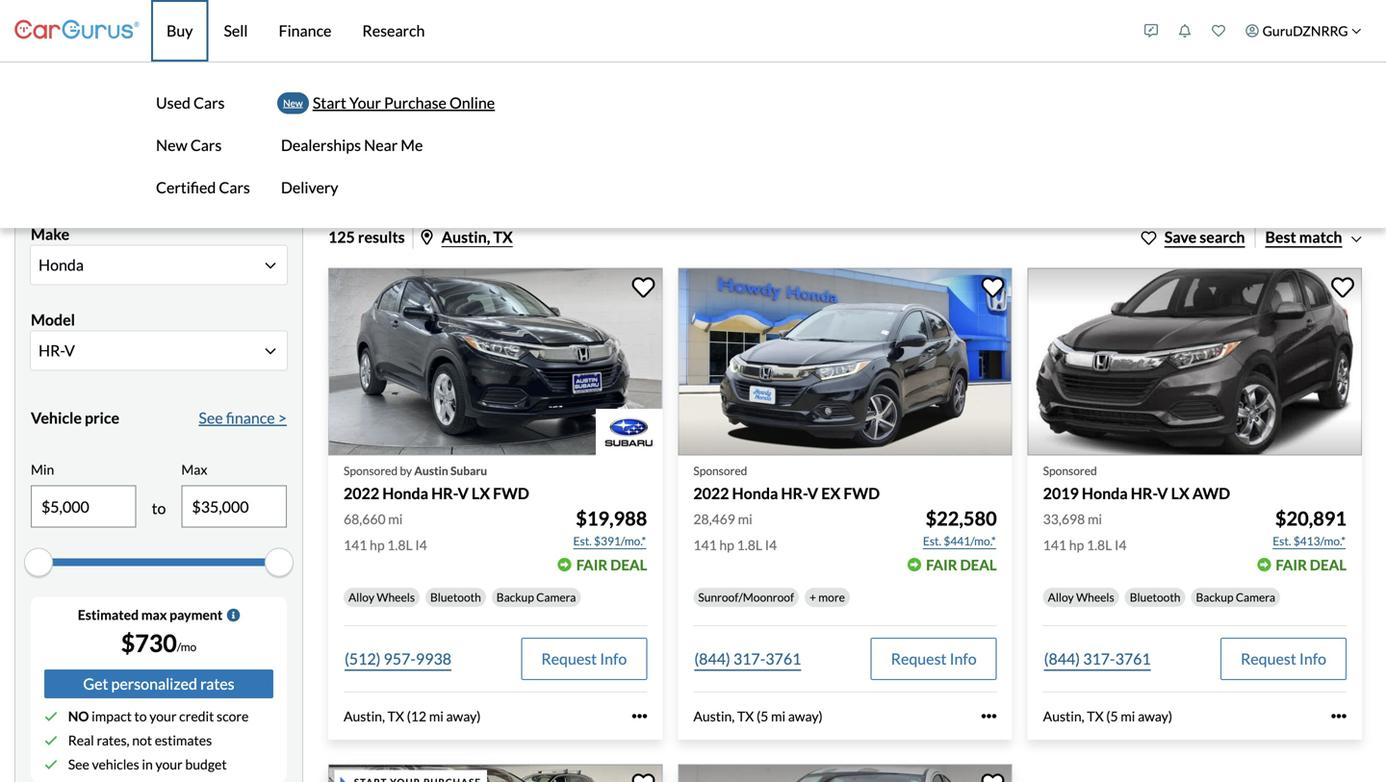 Task type: describe. For each thing, give the bounding box(es) containing it.
finance
[[226, 408, 275, 427]]

info for $19,988
[[600, 650, 627, 668]]

research button
[[347, 0, 440, 62]]

start your purchase online
[[313, 93, 495, 112]]

impact
[[92, 709, 132, 725]]

sell button
[[208, 0, 263, 62]]

save search
[[1164, 227, 1245, 246]]

cargurus logo homepage link link
[[14, 3, 140, 58]]

33,698
[[1043, 511, 1085, 527]]

$19,988
[[576, 507, 647, 530]]

cargurus logo homepage link image
[[14, 3, 140, 58]]

austin, tx
[[441, 227, 513, 246]]

1.8l for $20,891
[[1087, 537, 1112, 553]]

i4 for $20,891
[[1115, 537, 1127, 553]]

vehicle
[[31, 408, 82, 427]]

141 for $19,988
[[344, 537, 367, 553]]

used
[[156, 93, 191, 112]]

max
[[181, 461, 207, 478]]

est. $391/mo.* button
[[572, 532, 647, 551]]

check image for see vehicles in your budget
[[44, 758, 58, 772]]

sponsored for $22,580
[[693, 464, 747, 478]]

info for $22,580
[[950, 650, 977, 668]]

finance button
[[263, 0, 347, 62]]

(512)
[[345, 650, 381, 668]]

alloy for $19,988
[[348, 590, 374, 604]]

request info button for $20,891
[[1220, 638, 1347, 680]]

vehicles
[[92, 757, 139, 773]]

cars for used cars
[[194, 93, 225, 112]]

alloy wheels for $20,891
[[1048, 590, 1114, 604]]

$730 /mo
[[121, 629, 197, 658]]

certified cars
[[156, 178, 250, 197]]

black 2022 honda hr-v lx fwd suv / crossover front-wheel drive continuously variable transmission image
[[328, 268, 663, 456]]

hr- inside sponsored 2022 honda hr-v ex fwd
[[781, 484, 807, 503]]

$19,988 est. $391/mo.*
[[573, 507, 647, 548]]

ellipsis h image for $20,891
[[1331, 709, 1347, 724]]

$413/mo.*
[[1293, 534, 1346, 548]]

141 for $20,891
[[1043, 537, 1067, 553]]

menu bar containing buy
[[0, 0, 1386, 228]]

austin, for $19,988
[[344, 708, 385, 725]]

chevron down image
[[1351, 26, 1362, 36]]

camera for $20,891
[[1236, 590, 1275, 604]]

sponsored by austin subaru 2022 honda hr-v lx fwd
[[344, 464, 529, 503]]

tx for $22,580
[[737, 708, 754, 725]]

certified cars link
[[152, 167, 254, 209]]

est. $441/mo.* button
[[922, 532, 997, 551]]

honda inside the sponsored by austin subaru 2022 honda hr-v lx fwd
[[382, 484, 428, 503]]

austin, tx (5 mi away) for $22,580
[[693, 708, 823, 725]]

start
[[313, 93, 346, 112]]

honda left used
[[71, 107, 139, 135]]

open notifications image
[[1178, 24, 1192, 38]]

cars
[[230, 175, 257, 194]]

new for new cars
[[156, 136, 187, 154]]

cars for new cars
[[190, 136, 222, 154]]

wheels for $20,891
[[1076, 590, 1114, 604]]

fair deal for $20,891
[[1276, 556, 1347, 574]]

Max text field
[[182, 487, 286, 527]]

score
[[217, 709, 249, 725]]

austin, tx button
[[421, 227, 513, 246]]

menu containing used cars
[[152, 82, 254, 209]]

your for budget
[[155, 757, 183, 773]]

crystal black pearl 2022 honda hr-v lx fwd suv / crossover front-wheel drive automatic image
[[328, 765, 663, 783]]

delivery link
[[277, 167, 499, 209]]

estimates
[[155, 733, 212, 749]]

backup for $19,988
[[496, 590, 534, 604]]

lx inside the sponsored by austin subaru 2022 honda hr-v lx fwd
[[472, 484, 490, 503]]

awd
[[1192, 484, 1230, 503]]

125 results
[[328, 227, 405, 246]]

info circle image
[[226, 609, 240, 622]]

certified
[[156, 178, 216, 197]]

research
[[362, 21, 425, 40]]

hp for $20,891
[[1069, 537, 1084, 553]]

menu containing start your purchase online
[[277, 82, 499, 209]]

(12
[[407, 708, 426, 725]]

28,469
[[693, 511, 735, 527]]

see for see vehicles in your budget
[[68, 757, 89, 773]]

rates,
[[97, 733, 129, 749]]

estimated max payment
[[78, 607, 223, 623]]

3761 for $20,891
[[1115, 650, 1151, 668]]

alloy for $20,891
[[1048, 590, 1074, 604]]

new cars
[[195, 175, 257, 194]]

sponsored 2022 honda hr-v ex fwd
[[693, 464, 880, 503]]

near
[[364, 136, 398, 154]]

new cars button
[[159, 163, 294, 207]]

model
[[31, 310, 75, 329]]

(5 for $22,580
[[756, 708, 768, 725]]

results
[[358, 227, 405, 246]]

/mo
[[177, 640, 197, 654]]

$22,580 est. $441/mo.*
[[923, 507, 997, 548]]

austin, tx (5 mi away) for $20,891
[[1043, 708, 1172, 725]]

+ more
[[810, 590, 845, 604]]

request info for $19,988
[[541, 650, 627, 668]]

check image
[[44, 710, 58, 724]]

33,698 mi 141 hp 1.8l i4
[[1043, 511, 1127, 553]]

no
[[68, 709, 89, 725]]

mi inside 68,660 mi 141 hp 1.8l i4
[[388, 511, 403, 527]]

me
[[401, 136, 423, 154]]

silver 2019 honda hr-v lx awd suv / crossover all-wheel drive continuously variable transmission image
[[1028, 268, 1362, 456]]

camera for $19,988
[[536, 590, 576, 604]]

saved cars image
[[1212, 24, 1225, 38]]

not
[[132, 733, 152, 749]]

budget
[[185, 757, 227, 773]]

317- for $20,891
[[1083, 650, 1115, 668]]

hr- inside sponsored 2019 honda hr-v lx awd
[[1131, 484, 1157, 503]]

save
[[1164, 227, 1197, 246]]

(844) 317-3761 for $22,580
[[694, 650, 801, 668]]

get personalized rates button
[[44, 670, 273, 699]]

user icon image
[[1246, 24, 1259, 38]]

mi inside 33,698 mi 141 hp 1.8l i4
[[1088, 511, 1102, 527]]

personalized
[[111, 675, 197, 694]]

lx inside sponsored 2019 honda hr-v lx awd
[[1171, 484, 1189, 503]]

deal for $22,580
[[960, 556, 997, 574]]

buy
[[167, 21, 193, 40]]

fair deal for $19,988
[[576, 556, 647, 574]]

new for new
[[283, 97, 303, 109]]

$20,891
[[1275, 507, 1347, 530]]

online
[[450, 93, 495, 112]]

(844) for $20,891
[[1044, 650, 1080, 668]]

1.8l for $22,580
[[737, 537, 762, 553]]

$22,580
[[926, 507, 997, 530]]

see finance > link
[[199, 406, 287, 430]]

add a car review image
[[1145, 24, 1158, 38]]

your for credit
[[149, 709, 177, 725]]

(5 for $20,891
[[1106, 708, 1118, 725]]

backup camera for $20,891
[[1196, 590, 1275, 604]]

0 vertical spatial in
[[283, 107, 302, 135]]

rates
[[200, 675, 234, 694]]

backup camera for $19,988
[[496, 590, 576, 604]]

austin
[[414, 464, 448, 478]]

delivery
[[281, 178, 338, 197]]

wheels for $19,988
[[377, 590, 415, 604]]

(512) 957-9938
[[345, 650, 451, 668]]

honda inside sponsored 2019 honda hr-v lx awd
[[1082, 484, 1128, 503]]

$441/mo.*
[[944, 534, 996, 548]]

gurudznrrg button
[[1236, 4, 1372, 58]]

sale
[[237, 107, 279, 135]]

>
[[278, 408, 287, 427]]

map marker alt image
[[421, 229, 433, 245]]

purchase
[[384, 93, 447, 112]]

honda hr-v for sale in austin, tx
[[71, 107, 410, 135]]

fair for $22,580
[[926, 556, 957, 574]]

request info button for $22,580
[[871, 638, 997, 680]]

vehicle price
[[31, 408, 119, 427]]

search
[[1200, 227, 1245, 246]]

dealerships
[[281, 136, 361, 154]]

gurudznrrg
[[1263, 23, 1348, 39]]



Task type: vqa. For each thing, say whether or not it's contained in the screenshot.
payment
yes



Task type: locate. For each thing, give the bounding box(es) containing it.
0 horizontal spatial bluetooth
[[430, 590, 481, 604]]

68,660
[[344, 511, 386, 527]]

request info
[[541, 650, 627, 668], [891, 650, 977, 668], [1241, 650, 1326, 668]]

your
[[149, 709, 177, 725], [155, 757, 183, 773]]

honda down by
[[382, 484, 428, 503]]

1 horizontal spatial menu
[[277, 82, 499, 209]]

(844) 317-3761 button for $20,891
[[1043, 638, 1152, 680]]

backup camera
[[496, 590, 576, 604], [1196, 590, 1275, 604]]

save search button
[[1141, 226, 1245, 249]]

your
[[349, 93, 381, 112]]

fair for $20,891
[[1276, 556, 1307, 574]]

0 horizontal spatial request info
[[541, 650, 627, 668]]

sponsored for $19,988
[[344, 464, 398, 478]]

0 horizontal spatial in
[[142, 757, 153, 773]]

2 ellipsis h image from the left
[[981, 709, 997, 724]]

3 request info button from the left
[[1220, 638, 1347, 680]]

check image
[[44, 734, 58, 748], [44, 758, 58, 772]]

0 horizontal spatial 2022
[[344, 484, 379, 503]]

i4 for $22,580
[[765, 537, 777, 553]]

2 request info from the left
[[891, 650, 977, 668]]

2 horizontal spatial away)
[[1138, 708, 1172, 725]]

(512) 957-9938 button
[[344, 638, 452, 680]]

1 3761 from the left
[[765, 650, 801, 668]]

austin, tx (12 mi away)
[[344, 708, 481, 725]]

1.8l down sponsored 2019 honda hr-v lx awd
[[1087, 537, 1112, 553]]

est. for $19,988
[[573, 534, 592, 548]]

0 horizontal spatial (5
[[756, 708, 768, 725]]

1 request from the left
[[541, 650, 597, 668]]

1 horizontal spatial austin, tx (5 mi away)
[[1043, 708, 1172, 725]]

by
[[400, 464, 412, 478]]

1 horizontal spatial new
[[195, 175, 227, 194]]

1 horizontal spatial bluetooth
[[1130, 590, 1181, 604]]

2 horizontal spatial info
[[1299, 650, 1326, 668]]

sponsored up '2019' at right
[[1043, 464, 1097, 478]]

austin subaru image
[[596, 409, 663, 456]]

sunroof/moonroof
[[698, 590, 794, 604]]

1 menu from the left
[[152, 82, 254, 209]]

1 horizontal spatial alloy
[[1048, 590, 1074, 604]]

28,469 mi 141 hp 1.8l i4
[[693, 511, 777, 553]]

est. down $19,988
[[573, 534, 592, 548]]

sponsored inside sponsored 2022 honda hr-v ex fwd
[[693, 464, 747, 478]]

1 horizontal spatial away)
[[788, 708, 823, 725]]

0 vertical spatial to
[[152, 499, 166, 518]]

1.8l inside 33,698 mi 141 hp 1.8l i4
[[1087, 537, 1112, 553]]

1 horizontal spatial (844)
[[1044, 650, 1080, 668]]

your up estimates
[[149, 709, 177, 725]]

1 bluetooth from the left
[[430, 590, 481, 604]]

2022 inside sponsored 2022 honda hr-v ex fwd
[[693, 484, 729, 503]]

austin, tx (5 mi away)
[[693, 708, 823, 725], [1043, 708, 1172, 725]]

0 vertical spatial see
[[199, 408, 223, 427]]

1 alloy wheels from the left
[[348, 590, 415, 604]]

2 bluetooth from the left
[[1130, 590, 1181, 604]]

0 horizontal spatial backup
[[496, 590, 534, 604]]

141 for $22,580
[[693, 537, 717, 553]]

1 horizontal spatial backup camera
[[1196, 590, 1275, 604]]

0 horizontal spatial fair
[[576, 556, 608, 574]]

request info for $22,580
[[891, 650, 977, 668]]

141 inside 68,660 mi 141 hp 1.8l i4
[[344, 537, 367, 553]]

1 backup camera from the left
[[496, 590, 576, 604]]

3 request info from the left
[[1241, 650, 1326, 668]]

2 austin, tx (5 mi away) from the left
[[1043, 708, 1172, 725]]

i4 down sponsored 2019 honda hr-v lx awd
[[1115, 537, 1127, 553]]

3 hp from the left
[[1069, 537, 1084, 553]]

(844) 317-3761 button
[[693, 638, 802, 680], [1043, 638, 1152, 680]]

0 horizontal spatial fair deal
[[576, 556, 647, 574]]

1 horizontal spatial fwd
[[844, 484, 880, 503]]

2 horizontal spatial est.
[[1273, 534, 1291, 548]]

bluetooth for $19,988
[[430, 590, 481, 604]]

used cars link
[[152, 82, 254, 124]]

new cars
[[156, 136, 222, 154]]

1 (844) 317-3761 button from the left
[[693, 638, 802, 680]]

ellipsis h image
[[632, 709, 647, 724], [981, 709, 997, 724], [1331, 709, 1347, 724]]

new cars link
[[152, 124, 254, 167]]

0 vertical spatial new
[[283, 97, 303, 109]]

1 wheels from the left
[[377, 590, 415, 604]]

menu bar
[[0, 0, 1386, 228]]

min
[[31, 461, 54, 478]]

i4 inside 28,469 mi 141 hp 1.8l i4
[[765, 537, 777, 553]]

3 i4 from the left
[[1115, 537, 1127, 553]]

1 141 from the left
[[344, 537, 367, 553]]

2 (5 from the left
[[1106, 708, 1118, 725]]

i4 down the sponsored by austin subaru 2022 honda hr-v lx fwd
[[415, 537, 427, 553]]

make
[[31, 225, 69, 243]]

sponsored for $20,891
[[1043, 464, 1097, 478]]

1 horizontal spatial fair deal
[[926, 556, 997, 574]]

2 2022 from the left
[[693, 484, 729, 503]]

0 horizontal spatial 317-
[[733, 650, 765, 668]]

1 fair deal from the left
[[576, 556, 647, 574]]

tx for $20,891
[[1087, 708, 1104, 725]]

request info for $20,891
[[1241, 650, 1326, 668]]

0 horizontal spatial i4
[[415, 537, 427, 553]]

1 horizontal spatial wheels
[[1076, 590, 1114, 604]]

1 (5 from the left
[[756, 708, 768, 725]]

gray 2016 honda hr-v lx suv / crossover front-wheel drive continuously variable transmission image
[[678, 765, 1012, 783]]

fwd
[[493, 484, 529, 503], [844, 484, 880, 503]]

hp down 28,469
[[719, 537, 734, 553]]

info
[[600, 650, 627, 668], [950, 650, 977, 668], [1299, 650, 1326, 668]]

1.8l down the sponsored by austin subaru 2022 honda hr-v lx fwd
[[387, 537, 413, 553]]

away) for $19,988
[[446, 708, 481, 725]]

to
[[152, 499, 166, 518], [134, 709, 147, 725]]

(844) 317-3761 button for $22,580
[[693, 638, 802, 680]]

1 1.8l from the left
[[387, 537, 413, 553]]

request for $22,580
[[891, 650, 947, 668]]

request info button
[[521, 638, 647, 680], [871, 638, 997, 680], [1220, 638, 1347, 680]]

0 horizontal spatial new
[[156, 136, 187, 154]]

away) for $20,891
[[1138, 708, 1172, 725]]

141
[[344, 537, 367, 553], [693, 537, 717, 553], [1043, 537, 1067, 553]]

1 i4 from the left
[[415, 537, 427, 553]]

wheels down 33,698 mi 141 hp 1.8l i4
[[1076, 590, 1114, 604]]

(844) 317-3761
[[694, 650, 801, 668], [1044, 650, 1151, 668]]

lx down subaru
[[472, 484, 490, 503]]

2 horizontal spatial ellipsis h image
[[1331, 709, 1347, 724]]

get
[[83, 675, 108, 694]]

1 horizontal spatial backup
[[1196, 590, 1234, 604]]

1 2022 from the left
[[344, 484, 379, 503]]

fair deal down est. $413/mo.* button
[[1276, 556, 1347, 574]]

v
[[182, 107, 198, 135], [458, 484, 469, 503], [807, 484, 818, 503], [1157, 484, 1168, 503]]

3 est. from the left
[[1273, 534, 1291, 548]]

1.8l
[[387, 537, 413, 553], [737, 537, 762, 553], [1087, 537, 1112, 553]]

2 fair deal from the left
[[926, 556, 997, 574]]

tx for $19,988
[[388, 708, 404, 725]]

1 vertical spatial in
[[142, 757, 153, 773]]

0 horizontal spatial sponsored
[[344, 464, 398, 478]]

1 vertical spatial new
[[156, 136, 187, 154]]

ex
[[821, 484, 841, 503]]

more
[[818, 590, 845, 604]]

austin, for $22,580
[[693, 708, 735, 725]]

dealerships near me link
[[277, 124, 499, 167]]

1 info from the left
[[600, 650, 627, 668]]

see left the finance
[[199, 408, 223, 427]]

deal down $391/mo.*
[[610, 556, 647, 574]]

1 horizontal spatial i4
[[765, 537, 777, 553]]

0 horizontal spatial 141
[[344, 537, 367, 553]]

new inside button
[[195, 175, 227, 194]]

0 vertical spatial your
[[149, 709, 177, 725]]

in right sale on the top left
[[283, 107, 302, 135]]

2 horizontal spatial fair
[[1276, 556, 1307, 574]]

2 i4 from the left
[[765, 537, 777, 553]]

sponsored
[[344, 464, 398, 478], [693, 464, 747, 478], [1043, 464, 1097, 478]]

1 ellipsis h image from the left
[[632, 709, 647, 724]]

3 info from the left
[[1299, 650, 1326, 668]]

2 horizontal spatial request info
[[1241, 650, 1326, 668]]

2 sponsored from the left
[[693, 464, 747, 478]]

2 lx from the left
[[1171, 484, 1189, 503]]

0 vertical spatial cars
[[194, 93, 225, 112]]

2 backup camera from the left
[[1196, 590, 1275, 604]]

2 vertical spatial new
[[195, 175, 227, 194]]

subaru
[[450, 464, 487, 478]]

1 lx from the left
[[472, 484, 490, 503]]

deal for $20,891
[[1310, 556, 1347, 574]]

3761
[[765, 650, 801, 668], [1115, 650, 1151, 668]]

0 horizontal spatial fwd
[[493, 484, 529, 503]]

1 horizontal spatial est.
[[923, 534, 941, 548]]

(844) for $22,580
[[694, 650, 730, 668]]

deal down $413/mo.*
[[1310, 556, 1347, 574]]

3 ellipsis h image from the left
[[1331, 709, 1347, 724]]

3 fair from the left
[[1276, 556, 1307, 574]]

1 vertical spatial cars
[[190, 136, 222, 154]]

est. for $22,580
[[923, 534, 941, 548]]

1 horizontal spatial info
[[950, 650, 977, 668]]

0 horizontal spatial est.
[[573, 534, 592, 548]]

sponsored left by
[[344, 464, 398, 478]]

hp for $22,580
[[719, 537, 734, 553]]

fair deal
[[576, 556, 647, 574], [926, 556, 997, 574], [1276, 556, 1347, 574]]

buy button
[[151, 0, 208, 62]]

honda up 28,469 mi 141 hp 1.8l i4
[[732, 484, 778, 503]]

lx left awd
[[1171, 484, 1189, 503]]

2 horizontal spatial deal
[[1310, 556, 1347, 574]]

request
[[541, 650, 597, 668], [891, 650, 947, 668], [1241, 650, 1296, 668]]

sponsored up 28,469
[[693, 464, 747, 478]]

141 inside 33,698 mi 141 hp 1.8l i4
[[1043, 537, 1067, 553]]

1.8l up sunroof/moonroof
[[737, 537, 762, 553]]

2 317- from the left
[[1083, 650, 1115, 668]]

317-
[[733, 650, 765, 668], [1083, 650, 1115, 668]]

v inside the sponsored by austin subaru 2022 honda hr-v lx fwd
[[458, 484, 469, 503]]

141 down 33,698
[[1043, 537, 1067, 553]]

2 1.8l from the left
[[737, 537, 762, 553]]

2 (844) 317-3761 button from the left
[[1043, 638, 1152, 680]]

sell
[[224, 21, 248, 40]]

dealerships near me
[[281, 136, 423, 154]]

alloy wheels
[[348, 590, 415, 604], [1048, 590, 1114, 604]]

1 horizontal spatial lx
[[1171, 484, 1189, 503]]

2 3761 from the left
[[1115, 650, 1151, 668]]

alloy down 33,698 mi 141 hp 1.8l i4
[[1048, 590, 1074, 604]]

3 request from the left
[[1241, 650, 1296, 668]]

1 horizontal spatial fair
[[926, 556, 957, 574]]

0 horizontal spatial 3761
[[765, 650, 801, 668]]

backup camera down est. $413/mo.* button
[[1196, 590, 1275, 604]]

request info button for $19,988
[[521, 638, 647, 680]]

1 vertical spatial see
[[68, 757, 89, 773]]

3 sponsored from the left
[[1043, 464, 1097, 478]]

0 horizontal spatial lx
[[472, 484, 490, 503]]

hp inside 28,469 mi 141 hp 1.8l i4
[[719, 537, 734, 553]]

request for $19,988
[[541, 650, 597, 668]]

backup for $20,891
[[1196, 590, 1234, 604]]

0 horizontal spatial backup camera
[[496, 590, 576, 604]]

fair deal for $22,580
[[926, 556, 997, 574]]

finance
[[279, 21, 332, 40]]

0 horizontal spatial away)
[[446, 708, 481, 725]]

2022 up the 68,660
[[344, 484, 379, 503]]

est. inside $20,891 est. $413/mo.*
[[1273, 534, 1291, 548]]

0 horizontal spatial to
[[134, 709, 147, 725]]

menu
[[152, 82, 254, 209], [277, 82, 499, 209]]

v inside sponsored 2022 honda hr-v ex fwd
[[807, 484, 818, 503]]

i4 inside 68,660 mi 141 hp 1.8l i4
[[415, 537, 427, 553]]

1 horizontal spatial 317-
[[1083, 650, 1115, 668]]

317- for $22,580
[[733, 650, 765, 668]]

honda up 33,698 mi 141 hp 1.8l i4
[[1082, 484, 1128, 503]]

1 vertical spatial check image
[[44, 758, 58, 772]]

1 horizontal spatial in
[[283, 107, 302, 135]]

v down subaru
[[458, 484, 469, 503]]

2 horizontal spatial request info button
[[1220, 638, 1347, 680]]

1.8l inside 28,469 mi 141 hp 1.8l i4
[[737, 537, 762, 553]]

alloy wheels down 33,698 mi 141 hp 1.8l i4
[[1048, 590, 1114, 604]]

141 down 28,469
[[693, 537, 717, 553]]

new for new cars
[[195, 175, 227, 194]]

bluetooth for $20,891
[[1130, 590, 1181, 604]]

est. down $22,580
[[923, 534, 941, 548]]

1 vertical spatial to
[[134, 709, 147, 725]]

real
[[68, 733, 94, 749]]

2 request info button from the left
[[871, 638, 997, 680]]

2 141 from the left
[[693, 537, 717, 553]]

2 away) from the left
[[788, 708, 823, 725]]

cars for certified cars
[[219, 178, 250, 197]]

fair for $19,988
[[576, 556, 608, 574]]

1 horizontal spatial 1.8l
[[737, 537, 762, 553]]

alloy
[[348, 590, 374, 604], [1048, 590, 1074, 604]]

to up "real rates, not estimates"
[[134, 709, 147, 725]]

v inside sponsored 2019 honda hr-v lx awd
[[1157, 484, 1168, 503]]

est. for $20,891
[[1273, 534, 1291, 548]]

1 horizontal spatial (844) 317-3761
[[1044, 650, 1151, 668]]

camera
[[536, 590, 576, 604], [1236, 590, 1275, 604]]

mi inside 28,469 mi 141 hp 1.8l i4
[[738, 511, 752, 527]]

1 check image from the top
[[44, 734, 58, 748]]

0 horizontal spatial alloy
[[348, 590, 374, 604]]

in down not
[[142, 757, 153, 773]]

fwd inside sponsored 2022 honda hr-v ex fwd
[[844, 484, 880, 503]]

0 horizontal spatial (844) 317-3761 button
[[693, 638, 802, 680]]

v up new cars
[[182, 107, 198, 135]]

1.8l inside 68,660 mi 141 hp 1.8l i4
[[387, 537, 413, 553]]

1 horizontal spatial request info
[[891, 650, 977, 668]]

fair down est. $413/mo.* button
[[1276, 556, 1307, 574]]

bluetooth
[[430, 590, 481, 604], [1130, 590, 1181, 604]]

i4 for $19,988
[[415, 537, 427, 553]]

3 fair deal from the left
[[1276, 556, 1347, 574]]

0 horizontal spatial request
[[541, 650, 597, 668]]

est. down $20,891
[[1273, 534, 1291, 548]]

fair deal down est. $391/mo.* button on the bottom of the page
[[576, 556, 647, 574]]

2 horizontal spatial new
[[283, 97, 303, 109]]

hp down the 68,660
[[370, 537, 385, 553]]

cars
[[194, 93, 225, 112], [190, 136, 222, 154], [219, 178, 250, 197]]

1 austin, tx (5 mi away) from the left
[[693, 708, 823, 725]]

est.
[[573, 534, 592, 548], [923, 534, 941, 548], [1273, 534, 1291, 548]]

i4 inside 33,698 mi 141 hp 1.8l i4
[[1115, 537, 1127, 553]]

2 vertical spatial cars
[[219, 178, 250, 197]]

1.8l for $19,988
[[387, 537, 413, 553]]

1 request info button from the left
[[521, 638, 647, 680]]

i4 up sunroof/moonroof
[[765, 537, 777, 553]]

honda
[[71, 107, 139, 135], [382, 484, 428, 503], [732, 484, 778, 503], [1082, 484, 1128, 503]]

0 horizontal spatial alloy wheels
[[348, 590, 415, 604]]

2 hp from the left
[[719, 537, 734, 553]]

fair down est. $391/mo.* button on the bottom of the page
[[576, 556, 608, 574]]

2 horizontal spatial request
[[1241, 650, 1296, 668]]

1 est. from the left
[[573, 534, 592, 548]]

1 fwd from the left
[[493, 484, 529, 503]]

$730
[[121, 629, 177, 658]]

(844) 317-3761 for $20,891
[[1044, 650, 1151, 668]]

1 request info from the left
[[541, 650, 627, 668]]

payment
[[170, 607, 223, 623]]

1 horizontal spatial deal
[[960, 556, 997, 574]]

hp
[[370, 537, 385, 553], [719, 537, 734, 553], [1069, 537, 1084, 553]]

camera down est. $391/mo.* button on the bottom of the page
[[536, 590, 576, 604]]

sponsored inside sponsored 2019 honda hr-v lx awd
[[1043, 464, 1097, 478]]

away) for $22,580
[[788, 708, 823, 725]]

hr- up new cars
[[143, 107, 182, 135]]

0 horizontal spatial ellipsis h image
[[632, 709, 647, 724]]

deal for $19,988
[[610, 556, 647, 574]]

2 horizontal spatial hp
[[1069, 537, 1084, 553]]

2 camera from the left
[[1236, 590, 1275, 604]]

alloy wheels for $19,988
[[348, 590, 415, 604]]

0 horizontal spatial (844)
[[694, 650, 730, 668]]

to left max text box
[[152, 499, 166, 518]]

2 horizontal spatial 1.8l
[[1087, 537, 1112, 553]]

3 deal from the left
[[1310, 556, 1347, 574]]

0 horizontal spatial hp
[[370, 537, 385, 553]]

2 (844) from the left
[[1044, 650, 1080, 668]]

1 horizontal spatial (5
[[1106, 708, 1118, 725]]

mouse pointer image
[[340, 778, 346, 783]]

1 hp from the left
[[370, 537, 385, 553]]

1 horizontal spatial alloy wheels
[[1048, 590, 1114, 604]]

your down estimates
[[155, 757, 183, 773]]

deal down "$441/mo.*"
[[960, 556, 997, 574]]

hr- left ex
[[781, 484, 807, 503]]

3 away) from the left
[[1138, 708, 1172, 725]]

2 (844) 317-3761 from the left
[[1044, 650, 1151, 668]]

Min text field
[[32, 487, 135, 527]]

1 horizontal spatial request
[[891, 650, 947, 668]]

2 request from the left
[[891, 650, 947, 668]]

new
[[283, 97, 303, 109], [156, 136, 187, 154], [195, 175, 227, 194]]

info for $20,891
[[1299, 650, 1326, 668]]

2022 up 28,469
[[693, 484, 729, 503]]

get personalized rates
[[83, 675, 234, 694]]

0 horizontal spatial (844) 317-3761
[[694, 650, 801, 668]]

2 info from the left
[[950, 650, 977, 668]]

hr- inside the sponsored by austin subaru 2022 honda hr-v lx fwd
[[431, 484, 458, 503]]

hp for $19,988
[[370, 537, 385, 553]]

1 horizontal spatial 3761
[[1115, 650, 1151, 668]]

alloy up (512)
[[348, 590, 374, 604]]

fair deal down est. $441/mo.* button
[[926, 556, 997, 574]]

v left ex
[[807, 484, 818, 503]]

2 alloy from the left
[[1048, 590, 1074, 604]]

1 away) from the left
[[446, 708, 481, 725]]

1 horizontal spatial 141
[[693, 537, 717, 553]]

2 wheels from the left
[[1076, 590, 1114, 604]]

3 1.8l from the left
[[1087, 537, 1112, 553]]

hp inside 68,660 mi 141 hp 1.8l i4
[[370, 537, 385, 553]]

hr- down austin
[[431, 484, 458, 503]]

2 fair from the left
[[926, 556, 957, 574]]

fwd inside the sponsored by austin subaru 2022 honda hr-v lx fwd
[[493, 484, 529, 503]]

0 vertical spatial check image
[[44, 734, 58, 748]]

gurudznrrg menu item
[[1236, 4, 1372, 58]]

+
[[810, 590, 816, 604]]

hr- left awd
[[1131, 484, 1157, 503]]

1 horizontal spatial see
[[199, 408, 223, 427]]

est. $413/mo.* button
[[1272, 532, 1347, 551]]

request for $20,891
[[1241, 650, 1296, 668]]

hp down 33,698
[[1069, 537, 1084, 553]]

(5
[[756, 708, 768, 725], [1106, 708, 1118, 725]]

see down real on the left of page
[[68, 757, 89, 773]]

2022
[[344, 484, 379, 503], [693, 484, 729, 503]]

2 horizontal spatial fair deal
[[1276, 556, 1347, 574]]

2 check image from the top
[[44, 758, 58, 772]]

1 deal from the left
[[610, 556, 647, 574]]

1 (844) 317-3761 from the left
[[694, 650, 801, 668]]

honda inside sponsored 2022 honda hr-v ex fwd
[[732, 484, 778, 503]]

2 horizontal spatial i4
[[1115, 537, 1127, 553]]

1 horizontal spatial camera
[[1236, 590, 1275, 604]]

9938
[[416, 650, 451, 668]]

crystal black pearl 2022 honda hr-v ex fwd suv / crossover front-wheel drive automatic image
[[678, 268, 1012, 456]]

2 menu from the left
[[277, 82, 499, 209]]

lx
[[472, 484, 490, 503], [1171, 484, 1189, 503]]

est. inside $19,988 est. $391/mo.*
[[573, 534, 592, 548]]

2 deal from the left
[[960, 556, 997, 574]]

1 camera from the left
[[536, 590, 576, 604]]

0 horizontal spatial austin, tx (5 mi away)
[[693, 708, 823, 725]]

1 317- from the left
[[733, 650, 765, 668]]

v left awd
[[1157, 484, 1168, 503]]

0 horizontal spatial request info button
[[521, 638, 647, 680]]

141 down the 68,660
[[344, 537, 367, 553]]

1 (844) from the left
[[694, 650, 730, 668]]

2 fwd from the left
[[844, 484, 880, 503]]

1 backup from the left
[[496, 590, 534, 604]]

(844)
[[694, 650, 730, 668], [1044, 650, 1080, 668]]

sponsored 2019 honda hr-v lx awd
[[1043, 464, 1230, 503]]

alloy wheels up the (512) 957-9938
[[348, 590, 415, 604]]

1 horizontal spatial request info button
[[871, 638, 997, 680]]

backup camera down est. $391/mo.* button on the bottom of the page
[[496, 590, 576, 604]]

fair down est. $441/mo.* button
[[926, 556, 957, 574]]

1 horizontal spatial hp
[[719, 537, 734, 553]]

1 horizontal spatial 2022
[[693, 484, 729, 503]]

1 horizontal spatial ellipsis h image
[[981, 709, 997, 724]]

wheels up the (512) 957-9938
[[377, 590, 415, 604]]

backup
[[496, 590, 534, 604], [1196, 590, 1234, 604]]

2 horizontal spatial 141
[[1043, 537, 1067, 553]]

141 inside 28,469 mi 141 hp 1.8l i4
[[693, 537, 717, 553]]

see vehicles in your budget
[[68, 757, 227, 773]]

1 horizontal spatial (844) 317-3761 button
[[1043, 638, 1152, 680]]

0 horizontal spatial 1.8l
[[387, 537, 413, 553]]

0 horizontal spatial info
[[600, 650, 627, 668]]

2 alloy wheels from the left
[[1048, 590, 1114, 604]]

2 backup from the left
[[1196, 590, 1234, 604]]

austin, for $20,891
[[1043, 708, 1084, 725]]

957-
[[384, 650, 416, 668]]

est. inside $22,580 est. $441/mo.*
[[923, 534, 941, 548]]

sponsored inside the sponsored by austin subaru 2022 honda hr-v lx fwd
[[344, 464, 398, 478]]

for
[[202, 107, 232, 135]]

price
[[85, 408, 119, 427]]

hp inside 33,698 mi 141 hp 1.8l i4
[[1069, 537, 1084, 553]]

0 horizontal spatial wheels
[[377, 590, 415, 604]]

1 alloy from the left
[[348, 590, 374, 604]]

3 141 from the left
[[1043, 537, 1067, 553]]

ellipsis h image for $19,988
[[632, 709, 647, 724]]

check image for real rates, not estimates
[[44, 734, 58, 748]]

0 horizontal spatial see
[[68, 757, 89, 773]]

1 fair from the left
[[576, 556, 608, 574]]

2022 inside the sponsored by austin subaru 2022 honda hr-v lx fwd
[[344, 484, 379, 503]]

see for see finance >
[[199, 408, 223, 427]]

125
[[328, 227, 355, 246]]

ellipsis h image for $22,580
[[981, 709, 997, 724]]

1 horizontal spatial sponsored
[[693, 464, 747, 478]]

gurudznrrg menu
[[1134, 4, 1372, 58]]

3761 for $22,580
[[765, 650, 801, 668]]

in
[[283, 107, 302, 135], [142, 757, 153, 773]]

1 sponsored from the left
[[344, 464, 398, 478]]

camera down est. $413/mo.* button
[[1236, 590, 1275, 604]]

2 est. from the left
[[923, 534, 941, 548]]



